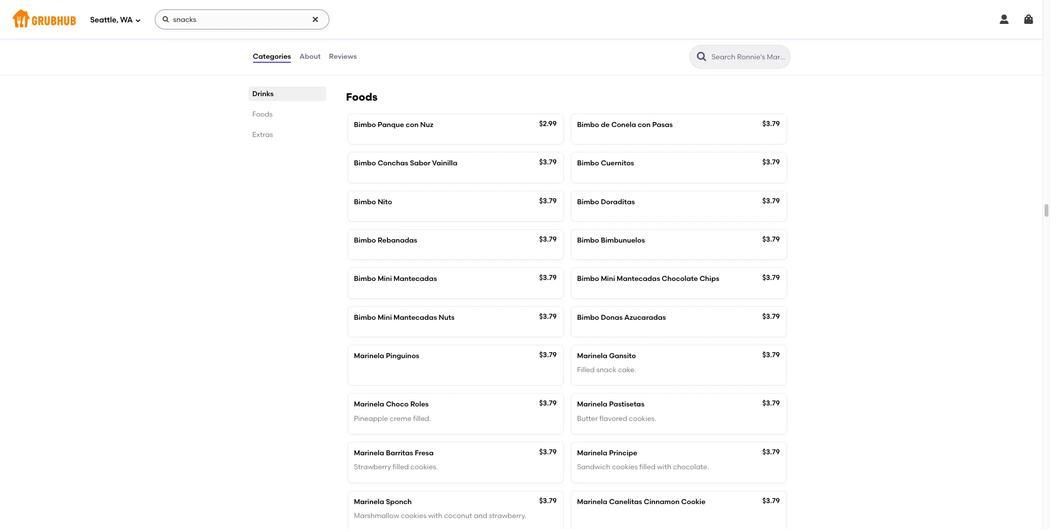 Task type: vqa. For each thing, say whether or not it's contained in the screenshot.


Task type: locate. For each thing, give the bounding box(es) containing it.
marinela for marinela choco roles
[[354, 400, 384, 409]]

pineapple creme filled.
[[354, 415, 431, 423]]

marinela up butter
[[577, 400, 608, 409]]

mantecadas for bimbo mini mantecadas
[[394, 275, 437, 283]]

cookies.
[[629, 415, 657, 423], [411, 463, 438, 472]]

marinela pastisetas
[[577, 400, 645, 409]]

marinela for marinela pastisetas
[[577, 400, 608, 409]]

mantecadas for bimbo mini mantecadas nuts
[[394, 313, 437, 322]]

bimbo for bimbo cuernitos
[[577, 159, 600, 168]]

butter
[[577, 415, 598, 423]]

0 horizontal spatial svg image
[[135, 17, 141, 23]]

bimbo left rebanadas
[[354, 236, 376, 245]]

bimbo doraditas
[[577, 198, 635, 206]]

bimbo left conchas
[[354, 159, 376, 168]]

0 vertical spatial with
[[658, 463, 672, 472]]

1 horizontal spatial filled
[[640, 463, 656, 472]]

bimbo for bimbo de conela con pasas
[[577, 121, 600, 129]]

conchas
[[378, 159, 409, 168]]

marinela pinguinos
[[354, 352, 420, 360]]

sandwich
[[577, 463, 611, 472]]

0 horizontal spatial cookies
[[401, 512, 427, 520]]

0 vertical spatial cookies
[[612, 463, 638, 472]]

nito
[[378, 198, 392, 206]]

0 vertical spatial cookies.
[[629, 415, 657, 423]]

bimbo for bimbo doraditas
[[577, 198, 600, 206]]

foods inside tab
[[252, 110, 273, 119]]

bimbo mini mantecadas chocolate chips
[[577, 275, 720, 283]]

marinela up strawberry
[[354, 449, 384, 458]]

mini down bimbo rebanadas
[[378, 275, 392, 283]]

$2.99
[[540, 35, 557, 44], [763, 35, 780, 44], [540, 120, 557, 128]]

1 horizontal spatial con
[[638, 121, 651, 129]]

drinks
[[252, 90, 274, 98]]

0 horizontal spatial con
[[406, 121, 419, 129]]

extras tab
[[252, 130, 322, 140]]

strawberry.
[[489, 512, 527, 520]]

doraditas
[[601, 198, 635, 206]]

0 horizontal spatial foods
[[252, 110, 273, 119]]

0 horizontal spatial with
[[428, 512, 443, 520]]

svg image
[[162, 15, 170, 23], [311, 15, 319, 23]]

cookie
[[682, 498, 706, 506]]

bimbo left nito
[[354, 198, 376, 206]]

rebanadas
[[378, 236, 418, 245]]

marinela choco roles
[[354, 400, 429, 409]]

con left nuz
[[406, 121, 419, 129]]

bimbo nito
[[354, 198, 392, 206]]

mini up the marinela pinguinos
[[378, 313, 392, 322]]

marinela left pinguinos
[[354, 352, 384, 360]]

1 horizontal spatial foods
[[346, 91, 378, 103]]

de
[[601, 121, 610, 129]]

reign energy drink
[[577, 36, 642, 45]]

with left coconut
[[428, 512, 443, 520]]

mantecadas up bimbo mini mantecadas nuts in the left bottom of the page
[[394, 275, 437, 283]]

mantecadas left 'nuts'
[[394, 313, 437, 322]]

svg image
[[999, 13, 1011, 25], [1023, 13, 1035, 25], [135, 17, 141, 23]]

filled up the marinela canelitas cinnamon cookie
[[640, 463, 656, 472]]

gansito
[[609, 352, 636, 360]]

marinela up marshmallow
[[354, 498, 384, 506]]

filled snack cake.
[[577, 366, 637, 374]]

Search for food, convenience, alcohol... search field
[[155, 9, 329, 29]]

bimbo for bimbo donas azucaradas
[[577, 313, 600, 322]]

1 horizontal spatial svg image
[[311, 15, 319, 23]]

cookies
[[612, 463, 638, 472], [401, 512, 427, 520]]

donas
[[601, 313, 623, 322]]

mantecadas
[[394, 275, 437, 283], [617, 275, 661, 283], [394, 313, 437, 322]]

mini
[[378, 275, 392, 283], [601, 275, 615, 283], [378, 313, 392, 322]]

foods
[[346, 91, 378, 103], [252, 110, 273, 119]]

1 vertical spatial cookies
[[401, 512, 427, 520]]

foods up extras
[[252, 110, 273, 119]]

con left the pasas
[[638, 121, 651, 129]]

full
[[354, 36, 366, 45]]

energy
[[599, 36, 622, 45]]

bimbo donas azucaradas
[[577, 313, 666, 322]]

marshmallow cookies with coconut and strawberry.
[[354, 512, 527, 520]]

marinela up the filled
[[577, 352, 608, 360]]

bimbo down bimbo rebanadas
[[354, 275, 376, 283]]

cinnamon
[[644, 498, 680, 506]]

bimbo left the bimbunuelos
[[577, 236, 600, 245]]

pineapple
[[354, 415, 388, 423]]

mantecadas up azucaradas
[[617, 275, 661, 283]]

foods up bimbo panque con nuz
[[346, 91, 378, 103]]

0 horizontal spatial cookies.
[[411, 463, 438, 472]]

coconut
[[444, 512, 472, 520]]

marinela left canelitas
[[577, 498, 608, 506]]

chocolate
[[662, 275, 698, 283]]

$2.99 for full throttle
[[540, 35, 557, 44]]

0 horizontal spatial svg image
[[162, 15, 170, 23]]

1 vertical spatial cookies.
[[411, 463, 438, 472]]

svg image up about
[[311, 15, 319, 23]]

cookies. down pastisetas
[[629, 415, 657, 423]]

marinela up sandwich
[[577, 449, 608, 458]]

1 horizontal spatial svg image
[[999, 13, 1011, 25]]

bimbo up the marinela pinguinos
[[354, 313, 376, 322]]

mini for bimbo mini mantecadas
[[378, 275, 392, 283]]

and
[[474, 512, 488, 520]]

bimbo down bimbo bimbunuelos
[[577, 275, 600, 283]]

nuz
[[420, 121, 434, 129]]

sandwich cookies filled with chocolate.
[[577, 463, 710, 472]]

fresa
[[415, 449, 434, 458]]

1 con from the left
[[406, 121, 419, 129]]

marinela up pineapple
[[354, 400, 384, 409]]

1 horizontal spatial cookies
[[612, 463, 638, 472]]

cookies. down fresa
[[411, 463, 438, 472]]

cookies. for marinela pastisetas
[[629, 415, 657, 423]]

cookies down sponch
[[401, 512, 427, 520]]

marinela barritas fresa
[[354, 449, 434, 458]]

marinela gansito
[[577, 352, 636, 360]]

bimbo left panque
[[354, 121, 376, 129]]

marinela
[[354, 352, 384, 360], [577, 352, 608, 360], [354, 400, 384, 409], [577, 400, 608, 409], [354, 449, 384, 458], [577, 449, 608, 458], [354, 498, 384, 506], [577, 498, 608, 506]]

sponch
[[386, 498, 412, 506]]

$3.79
[[763, 120, 780, 128], [540, 158, 557, 167], [763, 158, 780, 167], [540, 197, 557, 205], [763, 197, 780, 205], [540, 235, 557, 244], [763, 235, 780, 244], [540, 274, 557, 282], [763, 274, 780, 282], [540, 312, 557, 321], [763, 312, 780, 321], [540, 351, 557, 359], [763, 351, 780, 359], [540, 399, 557, 408], [763, 399, 780, 408], [540, 448, 557, 457], [763, 448, 780, 457], [540, 497, 557, 505], [763, 497, 780, 505]]

bimbo left donas
[[577, 313, 600, 322]]

con
[[406, 121, 419, 129], [638, 121, 651, 129]]

bimbo for bimbo rebanadas
[[354, 236, 376, 245]]

filled down barritas
[[393, 463, 409, 472]]

filled
[[577, 366, 595, 374]]

bimbo left doraditas at the top of the page
[[577, 198, 600, 206]]

1 vertical spatial with
[[428, 512, 443, 520]]

0 horizontal spatial filled
[[393, 463, 409, 472]]

filled
[[393, 463, 409, 472], [640, 463, 656, 472]]

bimbo left cuernitos
[[577, 159, 600, 168]]

svg image right wa
[[162, 15, 170, 23]]

bimbo for bimbo mini mantecadas
[[354, 275, 376, 283]]

bimbo left de
[[577, 121, 600, 129]]

bimbo rebanadas
[[354, 236, 418, 245]]

with
[[658, 463, 672, 472], [428, 512, 443, 520]]

bimbo for bimbo nito
[[354, 198, 376, 206]]

nuts
[[439, 313, 455, 322]]

bimbo cuernitos
[[577, 159, 635, 168]]

with left the chocolate. on the right bottom
[[658, 463, 672, 472]]

mini down bimbo bimbunuelos
[[601, 275, 615, 283]]

cake.
[[618, 366, 637, 374]]

cookies down the principe
[[612, 463, 638, 472]]

bimbo de conela con pasas
[[577, 121, 673, 129]]

1 horizontal spatial cookies.
[[629, 415, 657, 423]]

1 vertical spatial foods
[[252, 110, 273, 119]]

cuernitos
[[601, 159, 635, 168]]

vainilla
[[432, 159, 458, 168]]

conela
[[612, 121, 637, 129]]

mini for bimbo mini mantecadas chocolate chips
[[601, 275, 615, 283]]

about
[[300, 52, 321, 61]]



Task type: describe. For each thing, give the bounding box(es) containing it.
1 filled from the left
[[393, 463, 409, 472]]

about button
[[299, 39, 321, 75]]

bimbo bimbunuelos
[[577, 236, 645, 245]]

canelitas
[[609, 498, 643, 506]]

panque
[[378, 121, 404, 129]]

pinguinos
[[386, 352, 420, 360]]

marinela for marinela gansito
[[577, 352, 608, 360]]

marinela for marinela barritas fresa
[[354, 449, 384, 458]]

pastisetas
[[609, 400, 645, 409]]

categories button
[[252, 39, 292, 75]]

sabor
[[410, 159, 431, 168]]

strawberry filled cookies.
[[354, 463, 438, 472]]

1 svg image from the left
[[162, 15, 170, 23]]

reviews button
[[329, 39, 358, 75]]

butter flavored cookies.
[[577, 415, 657, 423]]

flavored
[[600, 415, 628, 423]]

$2.99 for reign energy drink
[[763, 35, 780, 44]]

bimbo mini mantecadas
[[354, 275, 437, 283]]

marinela for marinela pinguinos
[[354, 352, 384, 360]]

Search Ronnie's Market search field
[[711, 52, 787, 62]]

marinela canelitas cinnamon cookie
[[577, 498, 706, 506]]

2 filled from the left
[[640, 463, 656, 472]]

drink
[[624, 36, 642, 45]]

bimbo for bimbo panque con nuz
[[354, 121, 376, 129]]

barritas
[[386, 449, 413, 458]]

categories
[[253, 52, 291, 61]]

marinela principe
[[577, 449, 638, 458]]

seattle, wa
[[90, 15, 133, 24]]

1 horizontal spatial with
[[658, 463, 672, 472]]

strawberry
[[354, 463, 391, 472]]

marinela sponch
[[354, 498, 412, 506]]

16 oz.
[[354, 50, 372, 59]]

principe
[[609, 449, 638, 458]]

bimbo panque con nuz
[[354, 121, 434, 129]]

bimbo mini mantecadas nuts
[[354, 313, 455, 322]]

choco
[[386, 400, 409, 409]]

drinks tab
[[252, 89, 322, 99]]

16
[[354, 50, 361, 59]]

marinela for marinela sponch
[[354, 498, 384, 506]]

reviews
[[329, 52, 357, 61]]

chocolate.
[[673, 463, 710, 472]]

seattle,
[[90, 15, 118, 24]]

bimbo for bimbo mini mantecadas chocolate chips
[[577, 275, 600, 283]]

mini for bimbo mini mantecadas nuts
[[378, 313, 392, 322]]

mantecadas for bimbo mini mantecadas chocolate chips
[[617, 275, 661, 283]]

bimbunuelos
[[601, 236, 645, 245]]

marinela for marinela canelitas cinnamon cookie
[[577, 498, 608, 506]]

2 horizontal spatial svg image
[[1023, 13, 1035, 25]]

extras
[[252, 131, 273, 139]]

bimbo conchas sabor vainilla
[[354, 159, 458, 168]]

wa
[[120, 15, 133, 24]]

marshmallow
[[354, 512, 399, 520]]

azucaradas
[[625, 313, 666, 322]]

2 con from the left
[[638, 121, 651, 129]]

oz.
[[362, 50, 372, 59]]

main navigation navigation
[[0, 0, 1043, 39]]

filled.
[[413, 415, 431, 423]]

cookies for sponch
[[401, 512, 427, 520]]

full throttle
[[354, 36, 394, 45]]

snack
[[597, 366, 617, 374]]

roles
[[411, 400, 429, 409]]

bimbo for bimbo bimbunuelos
[[577, 236, 600, 245]]

chips
[[700, 275, 720, 283]]

creme
[[390, 415, 412, 423]]

throttle
[[368, 36, 394, 45]]

bimbo for bimbo mini mantecadas nuts
[[354, 313, 376, 322]]

reign
[[577, 36, 597, 45]]

bimbo for bimbo conchas sabor vainilla
[[354, 159, 376, 168]]

search icon image
[[696, 51, 708, 63]]

0 vertical spatial foods
[[346, 91, 378, 103]]

2 svg image from the left
[[311, 15, 319, 23]]

foods tab
[[252, 109, 322, 120]]

pasas
[[653, 121, 673, 129]]

cookies for principe
[[612, 463, 638, 472]]

cookies. for marinela barritas fresa
[[411, 463, 438, 472]]

marinela for marinela principe
[[577, 449, 608, 458]]



